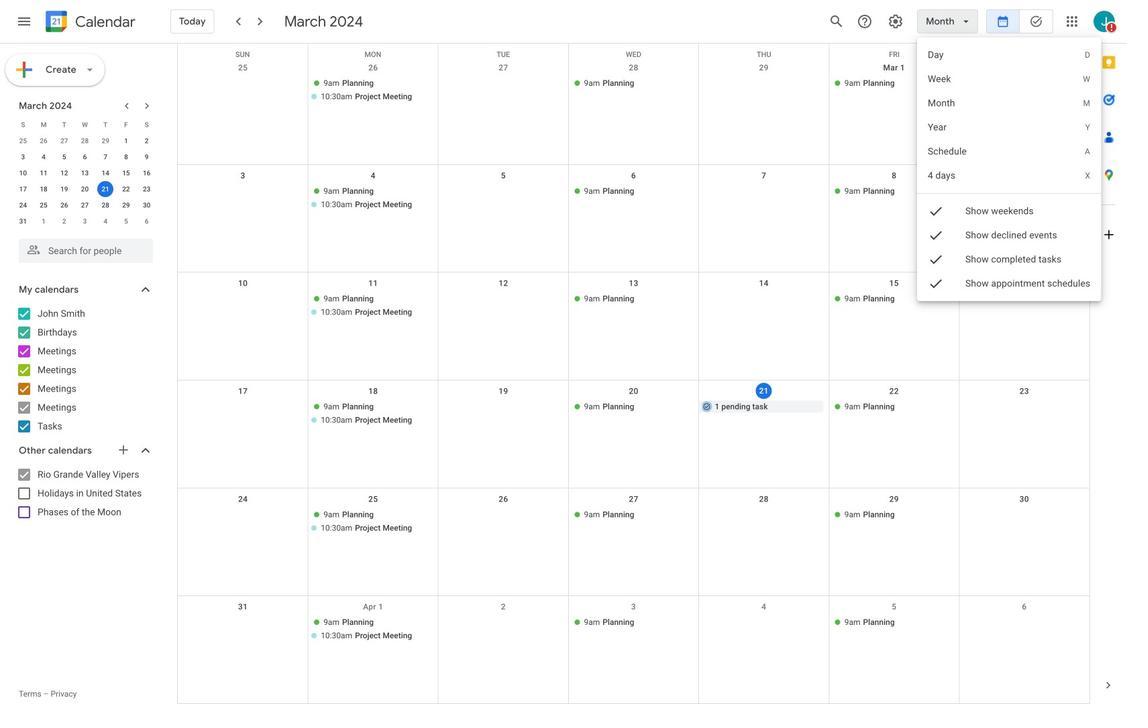 Task type: locate. For each thing, give the bounding box(es) containing it.
18 element
[[36, 181, 52, 197]]

4 checkbox item from the top
[[918, 272, 1102, 296]]

heading
[[73, 14, 136, 30]]

5 element
[[56, 149, 72, 165]]

cell
[[178, 77, 308, 104], [308, 77, 439, 104], [439, 77, 569, 104], [699, 77, 830, 104], [960, 77, 1090, 104], [95, 181, 116, 197], [178, 185, 308, 212], [308, 185, 439, 212], [439, 185, 569, 212], [699, 185, 830, 212], [960, 185, 1090, 212], [178, 293, 308, 320], [308, 293, 439, 320], [439, 293, 569, 320], [699, 293, 830, 320], [960, 293, 1090, 320], [178, 401, 308, 428], [308, 401, 439, 428], [439, 401, 569, 428], [960, 401, 1090, 428], [178, 509, 308, 536], [308, 509, 439, 536], [439, 509, 569, 536], [699, 509, 830, 536], [960, 509, 1090, 536], [178, 617, 308, 644], [308, 617, 439, 644], [439, 617, 569, 644], [699, 617, 830, 644], [960, 617, 1090, 644]]

5 menu item from the top
[[918, 140, 1102, 164]]

20 element
[[77, 181, 93, 197]]

column header
[[961, 44, 1090, 57]]

13 element
[[77, 165, 93, 181]]

cell inside march 2024 grid
[[95, 181, 116, 197]]

settings menu image
[[888, 13, 904, 30]]

menu
[[918, 38, 1102, 301]]

menu item
[[918, 43, 1102, 67], [918, 67, 1102, 91], [918, 91, 1102, 115], [918, 115, 1102, 140], [918, 140, 1102, 164], [918, 164, 1102, 188]]

21, today element
[[97, 181, 114, 197]]

april 4 element
[[97, 213, 114, 230]]

Search for people text field
[[27, 239, 145, 263]]

april 1 element
[[36, 213, 52, 230]]

None search field
[[0, 234, 167, 263]]

heading inside calendar element
[[73, 14, 136, 30]]

grid
[[177, 44, 1090, 705]]

row
[[178, 44, 1090, 59], [178, 57, 1090, 165], [13, 117, 157, 133], [13, 133, 157, 149], [13, 149, 157, 165], [178, 165, 1090, 273], [13, 165, 157, 181], [13, 181, 157, 197], [13, 197, 157, 213], [13, 213, 157, 230], [178, 273, 1090, 381], [178, 381, 1090, 489], [178, 489, 1090, 597], [178, 597, 1090, 705]]

16 element
[[139, 165, 155, 181]]

1 checkbox item from the top
[[918, 199, 1102, 224]]

february 27 element
[[56, 133, 72, 149]]

17 element
[[15, 181, 31, 197]]

april 6 element
[[139, 213, 155, 230]]

row group
[[13, 133, 157, 230]]

27 element
[[77, 197, 93, 213]]

4 element
[[36, 149, 52, 165]]

19 element
[[56, 181, 72, 197]]

3 element
[[15, 149, 31, 165]]

february 25 element
[[15, 133, 31, 149]]

april 3 element
[[77, 213, 93, 230]]

7 element
[[97, 149, 114, 165]]

1 element
[[118, 133, 134, 149]]

tab list
[[1091, 44, 1128, 667]]

24 element
[[15, 197, 31, 213]]

february 28 element
[[77, 133, 93, 149]]

my calendars list
[[3, 303, 167, 438]]

15 element
[[118, 165, 134, 181]]

1 menu item from the top
[[918, 43, 1102, 67]]

checkbox item
[[918, 199, 1102, 224], [918, 224, 1102, 248], [918, 248, 1102, 272], [918, 272, 1102, 296]]



Task type: vqa. For each thing, say whether or not it's contained in the screenshot.
TO
no



Task type: describe. For each thing, give the bounding box(es) containing it.
28 element
[[97, 197, 114, 213]]

9 element
[[139, 149, 155, 165]]

3 checkbox item from the top
[[918, 248, 1102, 272]]

6 element
[[77, 149, 93, 165]]

other calendars list
[[3, 465, 167, 524]]

main drawer image
[[16, 13, 32, 30]]

february 26 element
[[36, 133, 52, 149]]

april 2 element
[[56, 213, 72, 230]]

4 menu item from the top
[[918, 115, 1102, 140]]

23 element
[[139, 181, 155, 197]]

6 menu item from the top
[[918, 164, 1102, 188]]

14 element
[[97, 165, 114, 181]]

25 element
[[36, 197, 52, 213]]

2 menu item from the top
[[918, 67, 1102, 91]]

12 element
[[56, 165, 72, 181]]

add other calendars image
[[117, 444, 130, 457]]

april 5 element
[[118, 213, 134, 230]]

29 element
[[118, 197, 134, 213]]

2 element
[[139, 133, 155, 149]]

february 29 element
[[97, 133, 114, 149]]

march 2024 grid
[[13, 117, 157, 230]]

30 element
[[139, 197, 155, 213]]

10 element
[[15, 165, 31, 181]]

11 element
[[36, 165, 52, 181]]

calendar element
[[43, 8, 136, 38]]

2 checkbox item from the top
[[918, 224, 1102, 248]]

26 element
[[56, 197, 72, 213]]

8 element
[[118, 149, 134, 165]]

3 menu item from the top
[[918, 91, 1102, 115]]

22 element
[[118, 181, 134, 197]]

31 element
[[15, 213, 31, 230]]



